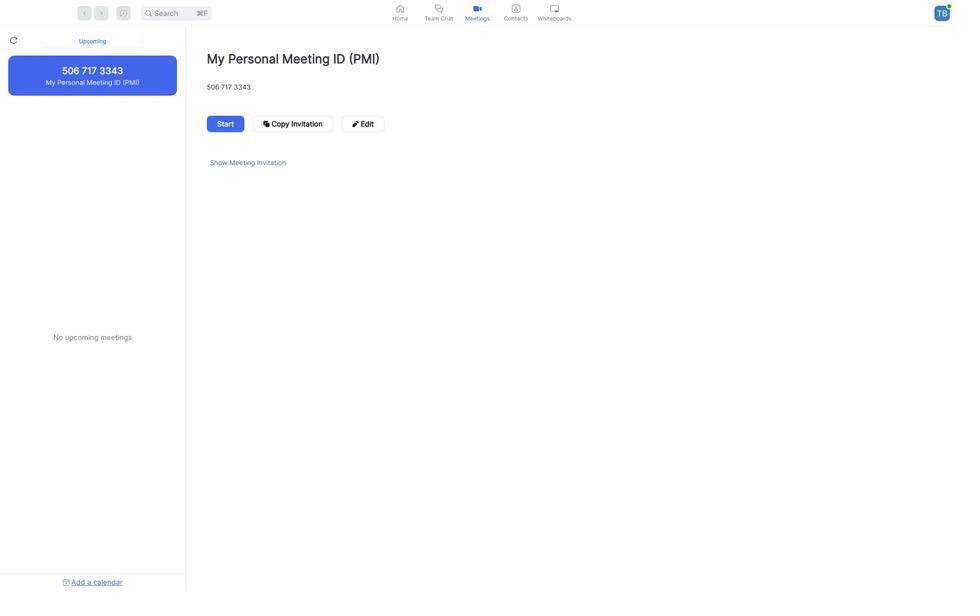 Task type: vqa. For each thing, say whether or not it's contained in the screenshot.
Copy
yes



Task type: locate. For each thing, give the bounding box(es) containing it.
1 vertical spatial personal
[[57, 78, 85, 86]]

0 horizontal spatial id
[[114, 78, 121, 86]]

copy
[[272, 119, 289, 128]]

1 horizontal spatial id
[[333, 51, 345, 66]]

506 inside 506 717 3343 my personal meeting id (pmi)
[[62, 65, 79, 76]]

0 vertical spatial my
[[207, 51, 225, 66]]

3343 inside 506 717 3343 my personal meeting id (pmi)
[[99, 65, 123, 76]]

506 down upcoming tab list
[[62, 65, 79, 76]]

show
[[210, 159, 228, 167]]

my personal meeting id (pmi)
[[207, 51, 380, 66]]

0 horizontal spatial 506
[[62, 65, 79, 76]]

video on image
[[474, 4, 482, 13]]

1 vertical spatial id
[[114, 78, 121, 86]]

contacts button
[[497, 0, 536, 26]]

edit
[[361, 119, 374, 128]]

2 horizontal spatial meeting
[[282, 51, 330, 66]]

1 vertical spatial 506
[[207, 83, 219, 91]]

1 vertical spatial (pmi)
[[123, 78, 140, 86]]

add a calendar
[[71, 578, 123, 587]]

profile contact image
[[512, 4, 520, 13], [512, 4, 520, 13]]

whiteboards
[[538, 15, 572, 22]]

0 horizontal spatial meeting
[[87, 78, 112, 86]]

chat
[[441, 15, 453, 22]]

id
[[333, 51, 345, 66], [114, 78, 121, 86]]

0 vertical spatial 3343
[[99, 65, 123, 76]]

1 vertical spatial 3343
[[234, 83, 251, 91]]

0 vertical spatial id
[[333, 51, 345, 66]]

online image
[[947, 4, 952, 8]]

717 down upcoming tab list
[[82, 65, 97, 76]]

whiteboard small image
[[551, 4, 559, 13]]

tab list containing home
[[381, 0, 574, 26]]

magnifier image
[[145, 10, 151, 16]]

my
[[207, 51, 225, 66], [46, 78, 55, 86]]

1 vertical spatial 717
[[221, 83, 232, 91]]

1 horizontal spatial 717
[[221, 83, 232, 91]]

506 up start
[[207, 83, 219, 91]]

1 vertical spatial my
[[46, 78, 55, 86]]

0 horizontal spatial invitation
[[257, 159, 286, 167]]

copy invitation button
[[253, 116, 333, 132]]

717 inside 506 717 3343 my personal meeting id (pmi)
[[82, 65, 97, 76]]

personal
[[228, 51, 279, 66], [57, 78, 85, 86]]

calendar add calendar image
[[63, 579, 69, 586]]

meeting inside 506 717 3343 my personal meeting id (pmi)
[[87, 78, 112, 86]]

1 horizontal spatial 3343
[[234, 83, 251, 91]]

home button
[[381, 0, 420, 26]]

team chat image
[[435, 4, 443, 13], [435, 4, 443, 13]]

magnifier image
[[145, 10, 151, 16]]

2 vertical spatial meeting
[[229, 159, 255, 167]]

upcoming
[[79, 37, 106, 45]]

edit image
[[353, 121, 359, 127]]

copy invitation
[[272, 119, 323, 128]]

meeting
[[282, 51, 330, 66], [87, 78, 112, 86], [229, 159, 255, 167]]

717 for 506 717 3343
[[221, 83, 232, 91]]

1 horizontal spatial 506
[[207, 83, 219, 91]]

0 horizontal spatial 3343
[[99, 65, 123, 76]]

506
[[62, 65, 79, 76], [207, 83, 219, 91]]

717 up start
[[221, 83, 232, 91]]

1 horizontal spatial meeting
[[229, 159, 255, 167]]

0 vertical spatial invitation
[[291, 119, 323, 128]]

invitation right copy
[[291, 119, 323, 128]]

3343
[[99, 65, 123, 76], [234, 83, 251, 91]]

3343 for 506 717 3343 my personal meeting id (pmi)
[[99, 65, 123, 76]]

(pmi) inside 506 717 3343 my personal meeting id (pmi)
[[123, 78, 140, 86]]

refresh image
[[10, 37, 17, 44], [10, 37, 17, 44]]

meetings tab panel
[[0, 27, 955, 591]]

tab list
[[381, 0, 574, 26]]

0 horizontal spatial my
[[46, 78, 55, 86]]

invitation
[[291, 119, 323, 128], [257, 159, 286, 167]]

personal up 506 717 3343
[[228, 51, 279, 66]]

717
[[82, 65, 97, 76], [221, 83, 232, 91]]

1 horizontal spatial invitation
[[291, 119, 323, 128]]

invitation down copy image
[[257, 159, 286, 167]]

no
[[53, 333, 63, 341]]

0 vertical spatial personal
[[228, 51, 279, 66]]

0 horizontal spatial personal
[[57, 78, 85, 86]]

personal down upcoming tab list
[[57, 78, 85, 86]]

copy image
[[263, 121, 270, 127]]

3343 down upcoming tab list
[[99, 65, 123, 76]]

my inside 506 717 3343 my personal meeting id (pmi)
[[46, 78, 55, 86]]

1 horizontal spatial (pmi)
[[349, 51, 380, 66]]

add
[[71, 578, 85, 587]]

1 vertical spatial meeting
[[87, 78, 112, 86]]

meetings
[[465, 15, 490, 22]]

0 vertical spatial 506
[[62, 65, 79, 76]]

tb
[[937, 8, 948, 18]]

home small image
[[396, 4, 405, 13], [396, 4, 405, 13]]

3343 for 506 717 3343
[[234, 83, 251, 91]]

0 horizontal spatial 717
[[82, 65, 97, 76]]

id inside 506 717 3343 my personal meeting id (pmi)
[[114, 78, 121, 86]]

team
[[425, 15, 439, 22]]

(pmi)
[[349, 51, 380, 66], [123, 78, 140, 86]]

0 vertical spatial 717
[[82, 65, 97, 76]]

start
[[217, 119, 234, 128]]

3343 up start
[[234, 83, 251, 91]]

0 vertical spatial meeting
[[282, 51, 330, 66]]

search
[[154, 8, 178, 17]]

0 horizontal spatial (pmi)
[[123, 78, 140, 86]]



Task type: describe. For each thing, give the bounding box(es) containing it.
copy image
[[263, 121, 270, 127]]

1 vertical spatial invitation
[[257, 159, 286, 167]]

contacts
[[504, 15, 528, 22]]

meetings
[[101, 333, 132, 341]]

team chat
[[425, 15, 453, 22]]

⌘f
[[196, 8, 208, 17]]

whiteboards button
[[536, 0, 574, 26]]

calendar
[[93, 578, 123, 587]]

a
[[87, 578, 91, 587]]

online image
[[947, 4, 952, 8]]

506 for 506 717 3343 my personal meeting id (pmi)
[[62, 65, 79, 76]]

video on image
[[474, 4, 482, 13]]

506 717 3343 my personal meeting id (pmi)
[[46, 65, 140, 86]]

edit button
[[342, 116, 385, 132]]

start button
[[207, 116, 244, 132]]

personal inside 506 717 3343 my personal meeting id (pmi)
[[57, 78, 85, 86]]

invitation inside button
[[291, 119, 323, 128]]

506 for 506 717 3343
[[207, 83, 219, 91]]

whiteboard small image
[[551, 4, 559, 13]]

show meeting invitation button
[[207, 159, 289, 167]]

1 horizontal spatial my
[[207, 51, 225, 66]]

1 horizontal spatial personal
[[228, 51, 279, 66]]

0 vertical spatial (pmi)
[[349, 51, 380, 66]]

edit image
[[353, 121, 359, 127]]

home
[[393, 15, 408, 22]]

show meeting invitation
[[210, 159, 286, 167]]

no upcoming meetings
[[53, 333, 132, 341]]

meetings button
[[458, 0, 497, 26]]

717 for 506 717 3343 my personal meeting id (pmi)
[[82, 65, 97, 76]]

506 717 3343
[[207, 83, 251, 91]]

team chat button
[[420, 0, 458, 26]]

upcoming
[[65, 333, 99, 341]]

add a calendar link
[[63, 578, 123, 587]]

upcoming tab list
[[0, 27, 185, 56]]

calendar add calendar image
[[63, 579, 69, 586]]



